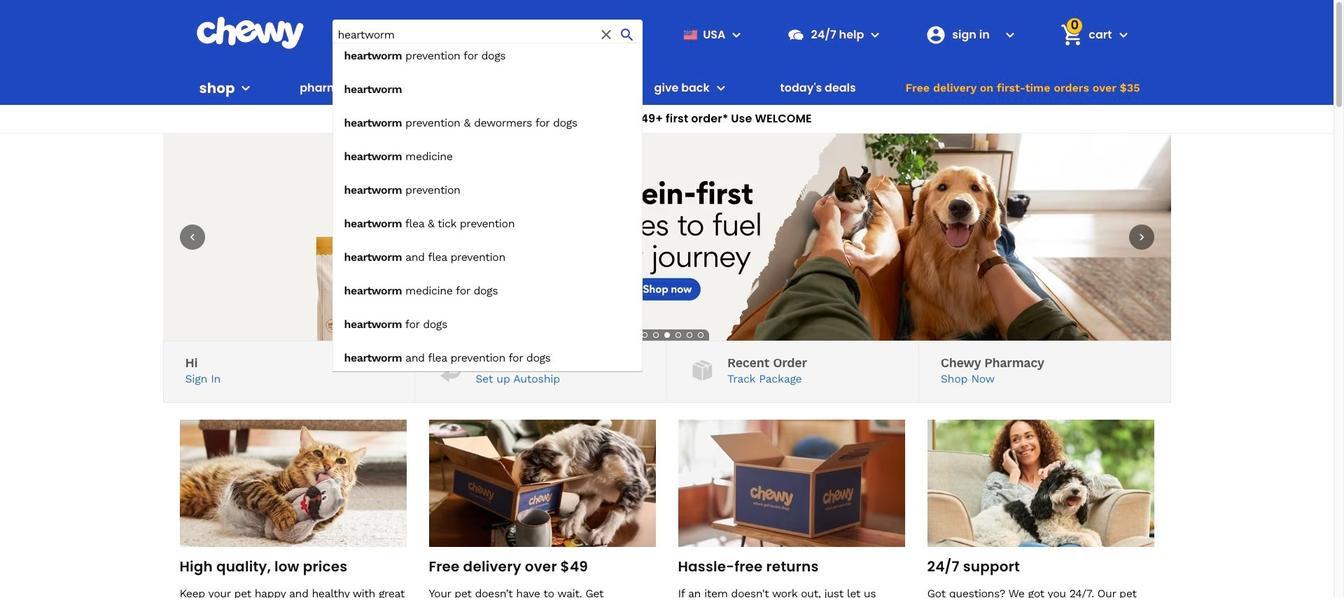 Task type: locate. For each thing, give the bounding box(es) containing it.
site banner
[[0, 0, 1334, 372]]

menu image
[[238, 80, 254, 97]]

list box
[[332, 43, 643, 372]]

/ image
[[689, 357, 716, 384]]

help menu image
[[867, 26, 884, 43]]

cart menu image
[[1115, 26, 1132, 43]]

protein-first recipes to fuel their journey. shop american journey by chewy now. image
[[163, 134, 1171, 341]]

items image
[[1060, 22, 1084, 47]]

/ image
[[437, 357, 464, 384]]

chewy support image
[[787, 26, 805, 44]]

Product search field
[[332, 20, 643, 372]]

choose slide to display. group
[[639, 330, 706, 341]]



Task type: describe. For each thing, give the bounding box(es) containing it.
account menu image
[[1002, 26, 1019, 43]]

submit search image
[[619, 26, 636, 43]]

chewy home image
[[196, 17, 304, 49]]

Search text field
[[332, 20, 643, 50]]

list box inside the site banner
[[332, 43, 643, 372]]

delete search image
[[598, 26, 615, 43]]

menu image
[[728, 26, 745, 43]]

give back menu image
[[712, 80, 729, 97]]



Task type: vqa. For each thing, say whether or not it's contained in the screenshot.
the Protein-first recipes to fuel their journey. Shop American Journey by Chewy now. image
yes



